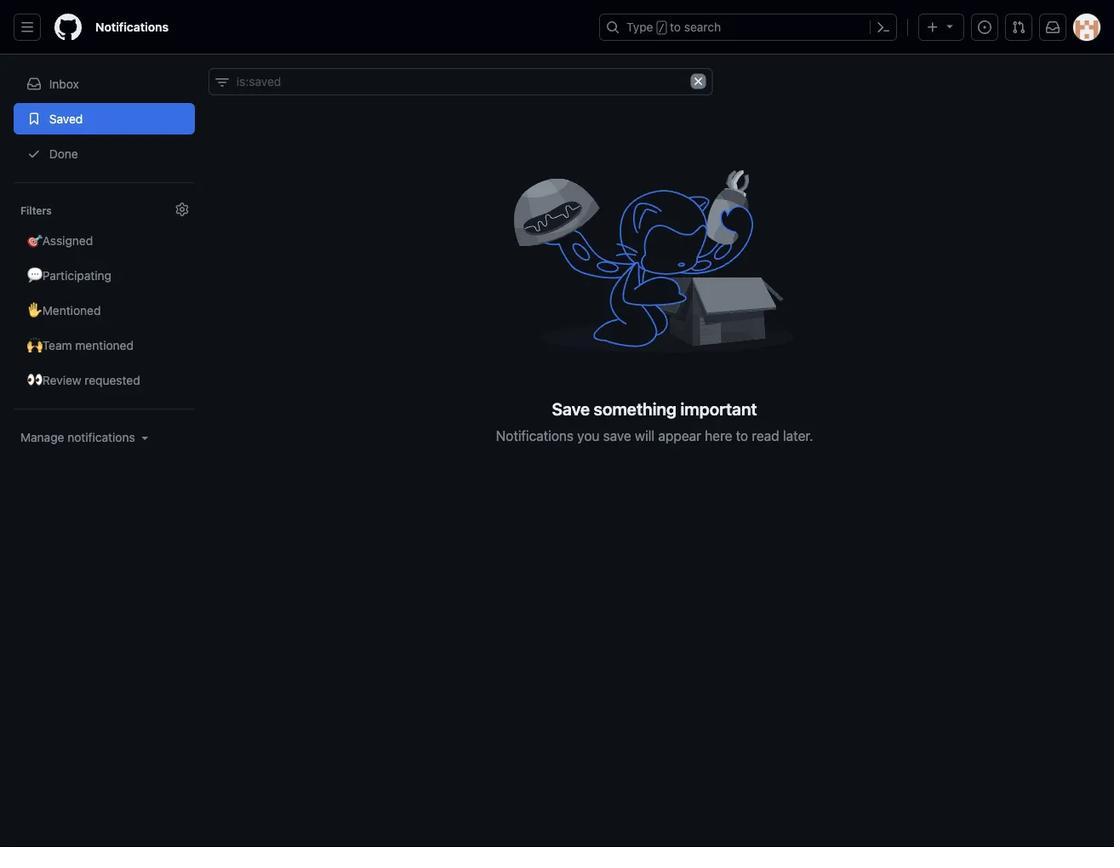 Task type: describe. For each thing, give the bounding box(es) containing it.
inbox
[[49, 77, 79, 91]]

inbox link
[[14, 68, 195, 100]]

👀 review requested link
[[14, 364, 195, 396]]

0 vertical spatial to
[[670, 20, 681, 34]]

you
[[577, 427, 600, 444]]

later.
[[783, 427, 814, 444]]

search
[[685, 20, 721, 34]]

notifications inside save something important notifications you save will appear here to read later.
[[496, 427, 574, 444]]

something
[[594, 399, 677, 419]]

filter image
[[215, 76, 229, 89]]

save a notification image
[[514, 163, 795, 385]]

triangle down image inside manage notifications popup button
[[139, 431, 152, 445]]

✋ mentioned link
[[14, 295, 195, 326]]

bookmark image
[[27, 112, 41, 126]]

✋ mentioned
[[27, 303, 101, 317]]

homepage image
[[54, 14, 82, 41]]

save
[[603, 427, 632, 444]]

will
[[635, 427, 655, 444]]

to inside save something important notifications you save will appear here to read later.
[[736, 427, 748, 444]]

customize filters image
[[175, 203, 189, 216]]

plus image
[[926, 20, 940, 34]]

💬
[[27, 268, 39, 282]]

💬 participating
[[27, 268, 112, 282]]

participating
[[42, 268, 112, 282]]

requested
[[85, 373, 140, 387]]

👀
[[27, 373, 39, 387]]

inbox image
[[27, 77, 41, 91]]

🙌
[[27, 338, 39, 352]]

/
[[659, 22, 665, 34]]

type / to search
[[627, 20, 721, 34]]

Filter notifications text field
[[208, 68, 713, 95]]

notifications link
[[89, 14, 176, 41]]



Task type: vqa. For each thing, say whether or not it's contained in the screenshot.
the rightmost '/'
no



Task type: locate. For each thing, give the bounding box(es) containing it.
notifications element
[[14, 54, 195, 515]]

to
[[670, 20, 681, 34], [736, 427, 748, 444]]

save
[[552, 399, 590, 419]]

mentioned
[[42, 303, 101, 317]]

done link
[[14, 138, 195, 169]]

👀 review requested
[[27, 373, 140, 387]]

git pull request image
[[1013, 20, 1026, 34]]

0 vertical spatial triangle down image
[[944, 19, 957, 33]]

notifications down the save
[[496, 427, 574, 444]]

clear filters image
[[691, 74, 706, 89]]

✋
[[27, 303, 39, 317]]

read
[[752, 427, 780, 444]]

None search field
[[208, 68, 713, 95]]

💬 participating link
[[14, 260, 195, 291]]

issue opened image
[[978, 20, 992, 34]]

check image
[[27, 147, 41, 161]]

notifications inside notifications link
[[95, 20, 169, 34]]

🙌 team mentioned link
[[14, 330, 195, 361]]

to right here
[[736, 427, 748, 444]]

0 horizontal spatial notifications
[[95, 20, 169, 34]]

triangle down image
[[944, 19, 957, 33], [139, 431, 152, 445]]

🎯 assigned link
[[14, 225, 195, 256]]

filters
[[20, 204, 52, 216]]

🎯
[[27, 233, 39, 247]]

1 vertical spatial to
[[736, 427, 748, 444]]

appear
[[658, 427, 701, 444]]

command palette image
[[877, 20, 891, 34]]

mentioned
[[75, 338, 134, 352]]

🎯 assigned
[[27, 233, 93, 247]]

triangle down image right plus image
[[944, 19, 957, 33]]

0 horizontal spatial triangle down image
[[139, 431, 152, 445]]

team
[[42, 338, 72, 352]]

notifications image
[[1047, 20, 1060, 34]]

notifications
[[95, 20, 169, 34], [496, 427, 574, 444]]

saved link
[[14, 103, 195, 135]]

0 vertical spatial notifications
[[95, 20, 169, 34]]

manage notifications button
[[20, 429, 152, 446]]

triangle down image right notifications
[[139, 431, 152, 445]]

important
[[681, 399, 757, 419]]

0 horizontal spatial to
[[670, 20, 681, 34]]

assigned
[[42, 233, 93, 247]]

1 horizontal spatial to
[[736, 427, 748, 444]]

saved
[[46, 112, 83, 126]]

type
[[627, 20, 654, 34]]

manage
[[20, 430, 64, 445]]

review
[[42, 373, 81, 387]]

here
[[705, 427, 733, 444]]

1 horizontal spatial notifications
[[496, 427, 574, 444]]

notifications
[[67, 430, 135, 445]]

save something important notifications you save will appear here to read later.
[[496, 399, 814, 444]]

1 vertical spatial triangle down image
[[139, 431, 152, 445]]

notifications up inbox link
[[95, 20, 169, 34]]

1 vertical spatial notifications
[[496, 427, 574, 444]]

manage notifications
[[20, 430, 135, 445]]

🙌 team mentioned
[[27, 338, 134, 352]]

done
[[46, 146, 78, 161]]

to right the /
[[670, 20, 681, 34]]

1 horizontal spatial triangle down image
[[944, 19, 957, 33]]



